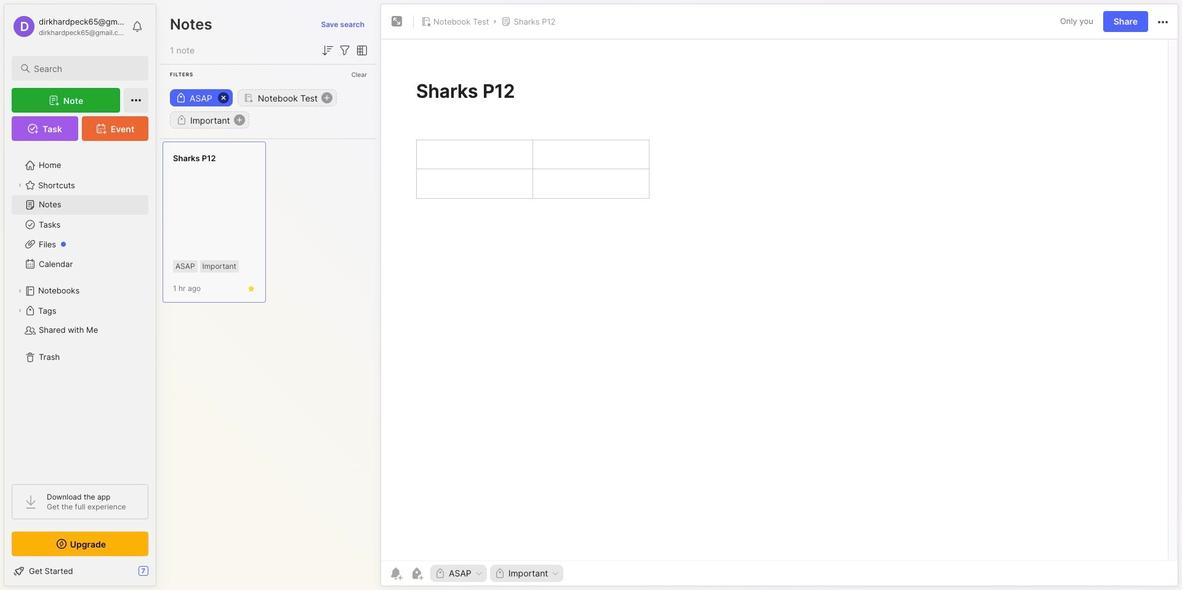Task type: describe. For each thing, give the bounding box(es) containing it.
more actions image
[[1156, 15, 1171, 29]]

Add filters field
[[337, 43, 352, 58]]

expand notebooks image
[[16, 288, 23, 295]]

add filters image
[[337, 43, 352, 58]]

Important Tag actions field
[[548, 570, 560, 578]]

Sort options field
[[320, 43, 335, 58]]

note window element
[[381, 4, 1179, 590]]

Note Editor text field
[[381, 39, 1178, 561]]

add tag image
[[409, 567, 424, 581]]

View options field
[[352, 43, 369, 58]]

add a reminder image
[[389, 567, 403, 581]]



Task type: vqa. For each thing, say whether or not it's contained in the screenshot.
Account field
yes



Task type: locate. For each thing, give the bounding box(es) containing it.
Help and Learning task checklist field
[[4, 562, 156, 581]]

More actions field
[[1156, 14, 1171, 29]]

tree inside main element
[[4, 148, 156, 474]]

tree
[[4, 148, 156, 474]]

expand note image
[[390, 14, 405, 29]]

none search field inside main element
[[34, 61, 137, 76]]

main element
[[0, 0, 160, 591]]

ASAP Tag actions field
[[472, 570, 483, 578]]

Search text field
[[34, 63, 137, 75]]

Account field
[[12, 14, 126, 39]]

expand tags image
[[16, 307, 23, 315]]

None search field
[[34, 61, 137, 76]]



